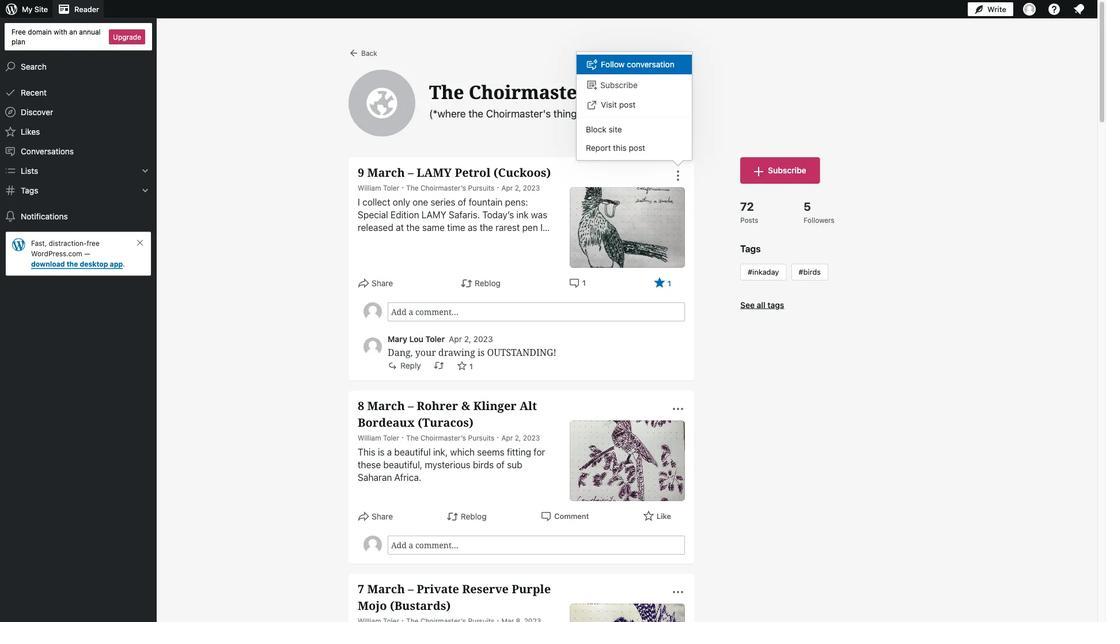Task type: vqa. For each thing, say whether or not it's contained in the screenshot.
.
yes



Task type: describe. For each thing, give the bounding box(es) containing it.
0 vertical spatial subscribe button
[[577, 74, 692, 95]]

of
[[496, 460, 505, 471]]

tooltip containing follow conversation
[[571, 51, 693, 167]]

pursuits inside 9 march – lamy petrol (cuckoos) william toler · the choirmaster's pursuits · apr 2, 2023
[[468, 184, 495, 192]]

reblog for 9 march – lamy petrol (cuckoos)
[[475, 279, 501, 288]]

1 vertical spatial 2,
[[464, 334, 471, 344]]

8 march – rohrer & klinger alt bordeaux (turacos) link
[[358, 398, 556, 431]]

posts
[[741, 216, 759, 224]]

5 followers
[[804, 199, 835, 224]]

follow conversation button
[[577, 55, 692, 74]]

(cuckoos)
[[494, 165, 551, 180]]

sub
[[507, 460, 523, 471]]

saharan
[[358, 472, 392, 483]]

tags inside the choirmaster's pursuits main content
[[741, 243, 761, 254]]

visit post
[[601, 100, 636, 109]]

back button
[[349, 46, 377, 61]]

the choirmaster's pursuits link for 8 march – rohrer & klinger alt bordeaux (turacos)
[[406, 434, 495, 442]]

mary lou toler image
[[364, 338, 382, 356]]

an
[[69, 28, 77, 36]]

share button for 9 march – lamy petrol (cuckoos)
[[358, 277, 393, 290]]

recent link
[[0, 83, 157, 102]]

notifications link
[[0, 207, 157, 226]]

menu inside tooltip
[[577, 52, 692, 160]]

william inside 8 march – rohrer & klinger alt bordeaux (turacos) william toler · the choirmaster's pursuits · apr 2, 2023 this is a beautiful ink, which seems fitting for these beautiful, mysterious birds of sub saharan africa.
[[358, 434, 381, 442]]

follow conversation
[[601, 59, 675, 69]]

mojo
[[358, 598, 387, 614]]

the inside the choirmaster's pursuits (*where the choirmaster's things can be your things)
[[429, 79, 464, 104]]

can
[[585, 107, 602, 120]]

see all tags
[[741, 300, 784, 310]]

share for 8 march – rohrer & klinger alt bordeaux (turacos)
[[372, 512, 393, 522]]

toggle menu image for 9 march – lamy petrol (cuckoos)
[[671, 169, 685, 183]]

ink,
[[433, 447, 448, 458]]

8 march – rohrer & klinger alt bordeaux (turacos) william toler · the choirmaster's pursuits · apr 2, 2023 this is a beautiful ink, which seems fitting for these beautiful, mysterious birds of sub saharan africa.
[[358, 398, 545, 483]]

a
[[387, 447, 392, 458]]

mary lou toler apr 2, 2023
[[388, 334, 493, 344]]

tags link
[[0, 181, 157, 200]]

#birds link
[[799, 268, 821, 276]]

share for 9 march – lamy petrol (cuckoos)
[[372, 279, 393, 288]]

choirmaster's inside 9 march – lamy petrol (cuckoos) william toler · the choirmaster's pursuits · apr 2, 2023
[[421, 184, 466, 192]]

my site
[[22, 5, 48, 14]]

&
[[461, 398, 471, 414]]

dang, your drawing is outstanding!
[[388, 346, 557, 358]]

help image
[[1048, 2, 1062, 16]]

app
[[110, 260, 123, 268]]

· up seems
[[497, 432, 499, 442]]

8
[[358, 398, 364, 414]]

– for ·
[[408, 165, 414, 180]]

be
[[604, 107, 616, 120]]

upgrade
[[113, 33, 141, 41]]

dismiss image
[[135, 238, 145, 248]]

1 vertical spatial apr 2, 2023 link
[[449, 334, 493, 344]]

—
[[84, 250, 90, 258]]

report this post button
[[577, 139, 692, 157]]

march for (bustards)
[[367, 581, 405, 597]]

reader
[[74, 5, 99, 14]]

(turacos)
[[418, 415, 474, 430]]

choirmaster's inside the choirmaster's pursuits (*where the choirmaster's things can be your things)
[[469, 79, 601, 104]]

rohrer
[[417, 398, 458, 414]]

– for (turacos)
[[408, 398, 414, 414]]

5
[[804, 199, 811, 213]]

1 button for share
[[569, 277, 586, 289]]

this
[[613, 143, 627, 153]]

lamy
[[417, 165, 452, 180]]

reblog image
[[434, 360, 444, 371]]

beautiful
[[394, 447, 431, 458]]

your inside the choirmaster's pursuits (*where the choirmaster's things can be your things)
[[619, 107, 639, 120]]

apr inside 8 march – rohrer & klinger alt bordeaux (turacos) william toler · the choirmaster's pursuits · apr 2, 2023 this is a beautiful ink, which seems fitting for these beautiful, mysterious birds of sub saharan africa.
[[502, 434, 513, 442]]

klinger
[[474, 398, 517, 414]]

1 vertical spatial toler
[[426, 334, 445, 344]]

the inside fast, distraction-free wordpress.com — download the desktop app .
[[67, 260, 78, 268]]

william toler link for 9 march – lamy petrol (cuckoos)
[[358, 184, 399, 192]]

#inkaday link
[[748, 268, 779, 276]]

write link
[[968, 0, 1014, 18]]

2 horizontal spatial 1
[[668, 279, 671, 287]]

terry turtle image for 2nd group
[[364, 536, 382, 554]]

2 horizontal spatial 1 button
[[654, 277, 671, 290]]

outstanding!
[[487, 346, 557, 358]]

africa.
[[394, 472, 421, 483]]

0 vertical spatial tags
[[21, 186, 38, 195]]

lists
[[21, 166, 38, 176]]

1 button for reply
[[457, 360, 473, 372]]

1 for reply
[[470, 362, 473, 371]]

desktop
[[80, 260, 108, 268]]

dang,
[[388, 346, 413, 358]]

bordeaux
[[358, 415, 415, 430]]

notifications
[[21, 212, 68, 221]]

tags
[[768, 300, 784, 310]]

alt
[[520, 398, 537, 414]]

apr inside 9 march – lamy petrol (cuckoos) william toler · the choirmaster's pursuits · apr 2, 2023
[[502, 184, 513, 192]]

see
[[741, 300, 755, 310]]

visit post button
[[577, 95, 692, 115]]

upgrade button
[[109, 29, 145, 44]]

back
[[361, 49, 377, 57]]

march for toler
[[367, 165, 405, 180]]

see all tags link
[[741, 299, 896, 311]]

beautiful,
[[384, 460, 423, 471]]

· up beautiful
[[402, 432, 404, 442]]

manage your notifications image
[[1073, 2, 1086, 16]]

0 horizontal spatial your
[[415, 346, 436, 358]]

report this post
[[586, 143, 645, 153]]

my profile image
[[1024, 3, 1036, 16]]

(*where
[[429, 107, 466, 120]]

my
[[22, 5, 32, 14]]

petrol
[[455, 165, 491, 180]]

fast,
[[31, 240, 47, 248]]

· down '9 march – lamy petrol (cuckoos)' link
[[402, 182, 404, 192]]

2023 inside 8 march – rohrer & klinger alt bordeaux (turacos) william toler · the choirmaster's pursuits · apr 2, 2023 this is a beautiful ink, which seems fitting for these beautiful, mysterious birds of sub saharan africa.
[[523, 434, 540, 442]]

free domain with an annual plan
[[12, 28, 101, 45]]

follow
[[601, 59, 625, 69]]

72
[[741, 199, 754, 213]]

my site link
[[0, 0, 52, 18]]

1 vertical spatial apr
[[449, 334, 462, 344]]

march for bordeaux
[[367, 398, 405, 414]]

reply
[[401, 361, 421, 370]]

with
[[54, 28, 67, 36]]

reblog button for 8 march – rohrer & klinger alt bordeaux (turacos)
[[447, 511, 487, 523]]



Task type: locate. For each thing, give the bounding box(es) containing it.
toggle menu image for 8 march – rohrer & klinger alt bordeaux (turacos)
[[671, 402, 685, 416]]

2 terry turtle image from the top
[[364, 536, 382, 554]]

1 vertical spatial the choirmaster's pursuits link
[[406, 184, 495, 192]]

2 vertical spatial march
[[367, 581, 405, 597]]

reply button
[[388, 360, 421, 371]]

1 toggle menu image from the top
[[671, 169, 685, 183]]

comment
[[554, 512, 589, 521]]

keyboard_arrow_down image
[[139, 165, 151, 177]]

apr 2, 2023 link up dang, your drawing is outstanding!
[[449, 334, 493, 344]]

2 vertical spatial pursuits
[[468, 434, 495, 442]]

1 vertical spatial is
[[378, 447, 385, 458]]

choirmaster's inside 8 march – rohrer & klinger alt bordeaux (turacos) william toler · the choirmaster's pursuits · apr 2, 2023 this is a beautiful ink, which seems fitting for these beautiful, mysterious birds of sub saharan africa.
[[421, 434, 466, 442]]

likes link
[[0, 122, 157, 142]]

private
[[417, 581, 459, 597]]

0 vertical spatial reblog button
[[461, 277, 501, 290]]

1 vertical spatial share button
[[358, 511, 393, 523]]

toler inside 8 march – rohrer & klinger alt bordeaux (turacos) william toler · the choirmaster's pursuits · apr 2, 2023 this is a beautiful ink, which seems fitting for these beautiful, mysterious birds of sub saharan africa.
[[383, 434, 399, 442]]

0 vertical spatial william
[[358, 184, 381, 192]]

subscribe for bottommost "subscribe" button
[[768, 166, 807, 175]]

report
[[586, 143, 611, 153]]

the inside 8 march – rohrer & klinger alt bordeaux (turacos) william toler · the choirmaster's pursuits · apr 2, 2023 this is a beautiful ink, which seems fitting for these beautiful, mysterious birds of sub saharan africa.
[[406, 434, 419, 442]]

the inside 9 march – lamy petrol (cuckoos) william toler · the choirmaster's pursuits · apr 2, 2023
[[406, 184, 419, 192]]

3 march from the top
[[367, 581, 405, 597]]

0 horizontal spatial 1 button
[[457, 360, 473, 372]]

the down the wordpress.com
[[67, 260, 78, 268]]

0 horizontal spatial subscribe button
[[577, 74, 692, 95]]

2,
[[515, 184, 521, 192], [464, 334, 471, 344], [515, 434, 521, 442]]

choirmaster's down lamy
[[421, 184, 466, 192]]

domain
[[28, 28, 52, 36]]

march right 9
[[367, 165, 405, 180]]

1 vertical spatial toggle menu image
[[671, 402, 685, 416]]

group
[[364, 303, 685, 322], [364, 536, 685, 555]]

comment button
[[541, 511, 589, 522]]

free
[[87, 240, 100, 248]]

1 share from the top
[[372, 279, 393, 288]]

1 vertical spatial choirmaster's
[[421, 184, 466, 192]]

2 vertical spatial the
[[406, 434, 419, 442]]

7 march – private reserve purple mojo (bustards)
[[358, 581, 551, 614]]

the choirmaster's pursuits link for 9 march – lamy petrol (cuckoos)
[[406, 184, 495, 192]]

2023
[[523, 184, 540, 192], [474, 334, 493, 344], [523, 434, 540, 442]]

2 share button from the top
[[358, 511, 393, 523]]

terry turtle image
[[364, 303, 382, 321], [364, 536, 382, 554]]

william up this
[[358, 434, 381, 442]]

subscribe button up the 5
[[741, 157, 820, 184]]

2 toggle menu image from the top
[[671, 402, 685, 416]]

reader link
[[52, 0, 104, 18]]

1 vertical spatial group
[[364, 536, 685, 555]]

lou
[[410, 334, 424, 344]]

0 horizontal spatial tags
[[21, 186, 38, 195]]

william toler link for 8 march – rohrer & klinger alt bordeaux (turacos)
[[358, 434, 399, 442]]

toler
[[383, 184, 399, 192], [426, 334, 445, 344], [383, 434, 399, 442]]

apr 2, 2023 link for 8 march – rohrer & klinger alt bordeaux (turacos)
[[502, 434, 540, 442]]

purple
[[512, 581, 551, 597]]

subscribe inside menu
[[601, 80, 638, 89]]

the
[[469, 107, 484, 120], [67, 260, 78, 268]]

visit
[[601, 100, 617, 109]]

fitting
[[507, 447, 531, 458]]

things)
[[642, 107, 674, 120]]

0 vertical spatial reblog
[[475, 279, 501, 288]]

– left lamy
[[408, 165, 414, 180]]

the choirmaster's pursuits link up things
[[429, 79, 684, 104]]

0 vertical spatial share
[[372, 279, 393, 288]]

1 vertical spatial terry turtle image
[[364, 536, 382, 554]]

william down 9
[[358, 184, 381, 192]]

post
[[619, 100, 636, 109], [629, 143, 645, 153]]

william toler link down bordeaux at the left bottom
[[358, 434, 399, 442]]

9
[[358, 165, 364, 180]]

1 vertical spatial reblog button
[[447, 511, 487, 523]]

2 vertical spatial toler
[[383, 434, 399, 442]]

0 vertical spatial pursuits
[[606, 79, 684, 104]]

reblog button
[[461, 277, 501, 290], [447, 511, 487, 523]]

0 vertical spatial apr
[[502, 184, 513, 192]]

download
[[31, 260, 65, 268]]

9 march – lamy petrol (cuckoos) link
[[358, 164, 551, 181]]

1 vertical spatial tags
[[741, 243, 761, 254]]

1 vertical spatial your
[[415, 346, 436, 358]]

free
[[12, 28, 26, 36]]

pursuits up things)
[[606, 79, 684, 104]]

2 vertical spatial –
[[408, 581, 414, 597]]

discover link
[[0, 102, 157, 122]]

reblog down "birds"
[[461, 512, 487, 522]]

0 vertical spatial 2023
[[523, 184, 540, 192]]

group up purple
[[364, 536, 685, 555]]

apr up fitting
[[502, 434, 513, 442]]

72 posts
[[741, 199, 759, 224]]

2023 up dang, your drawing is outstanding!
[[474, 334, 493, 344]]

1 march from the top
[[367, 165, 405, 180]]

1 vertical spatial reblog
[[461, 512, 487, 522]]

1 share button from the top
[[358, 277, 393, 290]]

william toler link
[[358, 184, 399, 192], [358, 434, 399, 442]]

1 horizontal spatial subscribe
[[768, 166, 807, 175]]

the choirmaster's pursuits link down (turacos) in the left of the page
[[406, 434, 495, 442]]

choirmaster's up choirmaster's
[[469, 79, 601, 104]]

apr 2, 2023 link
[[502, 184, 540, 192], [449, 334, 493, 344], [502, 434, 540, 442]]

subscribe for top "subscribe" button
[[601, 80, 638, 89]]

followers
[[804, 216, 835, 224]]

#birds
[[799, 268, 821, 276]]

– inside 8 march – rohrer & klinger alt bordeaux (turacos) william toler · the choirmaster's pursuits · apr 2, 2023 this is a beautiful ink, which seems fitting for these beautiful, mysterious birds of sub saharan africa.
[[408, 398, 414, 414]]

2023 down (cuckoos)
[[523, 184, 540, 192]]

0 vertical spatial 2,
[[515, 184, 521, 192]]

tooltip
[[571, 51, 693, 167]]

terry turtle image up 7
[[364, 536, 382, 554]]

is left a
[[378, 447, 385, 458]]

1 – from the top
[[408, 165, 414, 180]]

2 william from the top
[[358, 434, 381, 442]]

1 william from the top
[[358, 184, 381, 192]]

2, down (cuckoos)
[[515, 184, 521, 192]]

1 horizontal spatial is
[[478, 346, 485, 358]]

menu
[[577, 52, 692, 160]]

0 vertical spatial post
[[619, 100, 636, 109]]

9 march – lamy petrol (cuckoos) william toler · the choirmaster's pursuits · apr 2, 2023
[[358, 165, 551, 192]]

2 share from the top
[[372, 512, 393, 522]]

1 horizontal spatial 1 button
[[569, 277, 586, 289]]

1 terry turtle image from the top
[[364, 303, 382, 321]]

things
[[554, 107, 582, 120]]

#inkaday
[[748, 268, 779, 276]]

1 vertical spatial the
[[406, 184, 419, 192]]

toggle menu image
[[671, 169, 685, 183], [671, 402, 685, 416]]

1 vertical spatial 2023
[[474, 334, 493, 344]]

0 vertical spatial share button
[[358, 277, 393, 290]]

2 march from the top
[[367, 398, 405, 414]]

march up mojo
[[367, 581, 405, 597]]

tags up #inkaday link
[[741, 243, 761, 254]]

which
[[450, 447, 475, 458]]

post right visit
[[619, 100, 636, 109]]

1 vertical spatial share
[[372, 512, 393, 522]]

tags down lists
[[21, 186, 38, 195]]

pursuits down petrol
[[468, 184, 495, 192]]

Add a comment… text field
[[388, 303, 685, 322]]

search link
[[0, 57, 157, 76]]

is right drawing
[[478, 346, 485, 358]]

subscribe up visit post
[[601, 80, 638, 89]]

1 horizontal spatial the
[[469, 107, 484, 120]]

march inside 7 march – private reserve purple mojo (bustards)
[[367, 581, 405, 597]]

reblog button for 9 march – lamy petrol (cuckoos)
[[461, 277, 501, 290]]

2 vertical spatial the choirmaster's pursuits link
[[406, 434, 495, 442]]

1 vertical spatial subscribe button
[[741, 157, 820, 184]]

0 vertical spatial terry turtle image
[[364, 303, 382, 321]]

pursuits up seems
[[468, 434, 495, 442]]

0 vertical spatial william toler link
[[358, 184, 399, 192]]

likes
[[21, 127, 40, 136]]

2023 inside 9 march – lamy petrol (cuckoos) william toler · the choirmaster's pursuits · apr 2, 2023
[[523, 184, 540, 192]]

march inside 9 march – lamy petrol (cuckoos) william toler · the choirmaster's pursuits · apr 2, 2023
[[367, 165, 405, 180]]

group up outstanding!
[[364, 303, 685, 322]]

like button
[[643, 510, 671, 524]]

0 vertical spatial choirmaster's
[[469, 79, 601, 104]]

2 – from the top
[[408, 398, 414, 414]]

is
[[478, 346, 485, 358], [378, 447, 385, 458]]

0 vertical spatial apr 2, 2023 link
[[502, 184, 540, 192]]

drawing
[[438, 346, 475, 358]]

post right this
[[629, 143, 645, 153]]

mysterious
[[425, 460, 471, 471]]

·
[[402, 182, 404, 192], [497, 182, 499, 192], [402, 432, 404, 442], [497, 432, 499, 442]]

0 horizontal spatial is
[[378, 447, 385, 458]]

choirmaster's up ink,
[[421, 434, 466, 442]]

your up the 'block site' button
[[619, 107, 639, 120]]

1 group from the top
[[364, 303, 685, 322]]

fast, distraction-free wordpress.com — download the desktop app .
[[31, 240, 125, 268]]

pursuits
[[606, 79, 684, 104], [468, 184, 495, 192], [468, 434, 495, 442]]

is inside 8 march – rohrer & klinger alt bordeaux (turacos) william toler · the choirmaster's pursuits · apr 2, 2023 this is a beautiful ink, which seems fitting for these beautiful, mysterious birds of sub saharan africa.
[[378, 447, 385, 458]]

reblog up add a comment… text field
[[475, 279, 501, 288]]

1 horizontal spatial tags
[[741, 243, 761, 254]]

apr up drawing
[[449, 334, 462, 344]]

toggle menu image
[[671, 586, 685, 599]]

0 vertical spatial the choirmaster's pursuits link
[[429, 79, 684, 104]]

annual
[[79, 28, 101, 36]]

0 vertical spatial subscribe
[[601, 80, 638, 89]]

pursuits inside the choirmaster's pursuits (*where the choirmaster's things can be your things)
[[606, 79, 684, 104]]

wordpress.com
[[31, 250, 82, 258]]

pursuits inside 8 march – rohrer & klinger alt bordeaux (turacos) william toler · the choirmaster's pursuits · apr 2, 2023 this is a beautiful ink, which seems fitting for these beautiful, mysterious birds of sub saharan africa.
[[468, 434, 495, 442]]

7
[[358, 581, 364, 597]]

tags
[[21, 186, 38, 195], [741, 243, 761, 254]]

0 vertical spatial the
[[429, 79, 464, 104]]

1 william toler link from the top
[[358, 184, 399, 192]]

march inside 8 march – rohrer & klinger alt bordeaux (turacos) william toler · the choirmaster's pursuits · apr 2, 2023 this is a beautiful ink, which seems fitting for these beautiful, mysterious birds of sub saharan africa.
[[367, 398, 405, 414]]

– inside 7 march – private reserve purple mojo (bustards)
[[408, 581, 414, 597]]

–
[[408, 165, 414, 180], [408, 398, 414, 414], [408, 581, 414, 597]]

reserve
[[462, 581, 509, 597]]

the choirmaster's pursuits link down '9 march – lamy petrol (cuckoos)' link
[[406, 184, 495, 192]]

1 horizontal spatial your
[[619, 107, 639, 120]]

– inside 9 march – lamy petrol (cuckoos) william toler · the choirmaster's pursuits · apr 2, 2023
[[408, 165, 414, 180]]

2 vertical spatial choirmaster's
[[421, 434, 466, 442]]

subscribe button down follow conversation
[[577, 74, 692, 95]]

0 horizontal spatial subscribe
[[601, 80, 638, 89]]

apr 2, 2023 link down (cuckoos)
[[502, 184, 540, 192]]

0 vertical spatial march
[[367, 165, 405, 180]]

turn this comment into its own post button
[[434, 360, 444, 371]]

recent
[[21, 88, 47, 97]]

march
[[367, 165, 405, 180], [367, 398, 405, 414], [367, 581, 405, 597]]

conversation
[[627, 59, 675, 69]]

2, up dang, your drawing is outstanding!
[[464, 334, 471, 344]]

plus image
[[752, 165, 764, 176]]

lists link
[[0, 161, 157, 181]]

0 vertical spatial toggle menu image
[[671, 169, 685, 183]]

0 horizontal spatial the
[[67, 260, 78, 268]]

– up the (bustards)
[[408, 581, 414, 597]]

reblog for 8 march – rohrer & klinger alt bordeaux (turacos)
[[461, 512, 487, 522]]

share button for 8 march – rohrer & klinger alt bordeaux (turacos)
[[358, 511, 393, 523]]

search
[[21, 62, 47, 71]]

0 vertical spatial toler
[[383, 184, 399, 192]]

0 vertical spatial the
[[469, 107, 484, 120]]

1 vertical spatial march
[[367, 398, 405, 414]]

0 vertical spatial group
[[364, 303, 685, 322]]

the choirmaster's pursuits (*where the choirmaster's things can be your things)
[[429, 79, 684, 120]]

1 vertical spatial the
[[67, 260, 78, 268]]

0 vertical spatial –
[[408, 165, 414, 180]]

2, up fitting
[[515, 434, 521, 442]]

plan
[[12, 37, 25, 45]]

william toler link down 9
[[358, 184, 399, 192]]

block site button
[[577, 120, 692, 139]]

terry turtle image up mary lou toler image at the bottom of page
[[364, 303, 382, 321]]

2, inside 9 march – lamy petrol (cuckoos) william toler · the choirmaster's pursuits · apr 2, 2023
[[515, 184, 521, 192]]

2 vertical spatial apr 2, 2023 link
[[502, 434, 540, 442]]

toler inside 9 march – lamy petrol (cuckoos) william toler · the choirmaster's pursuits · apr 2, 2023
[[383, 184, 399, 192]]

apr down (cuckoos)
[[502, 184, 513, 192]]

0 vertical spatial your
[[619, 107, 639, 120]]

share
[[372, 279, 393, 288], [372, 512, 393, 522]]

1 vertical spatial william
[[358, 434, 381, 442]]

conversations
[[21, 146, 74, 156]]

all
[[757, 300, 766, 310]]

keyboard_arrow_down image
[[139, 185, 151, 196]]

2, inside 8 march – rohrer & klinger alt bordeaux (turacos) william toler · the choirmaster's pursuits · apr 2, 2023 this is a beautiful ink, which seems fitting for these beautiful, mysterious birds of sub saharan africa.
[[515, 434, 521, 442]]

terry turtle image for 1st group from the top of the the choirmaster's pursuits main content
[[364, 303, 382, 321]]

1 vertical spatial william toler link
[[358, 434, 399, 442]]

1 horizontal spatial subscribe button
[[741, 157, 820, 184]]

2 william toler link from the top
[[358, 434, 399, 442]]

1 horizontal spatial 1
[[583, 279, 586, 287]]

these
[[358, 460, 381, 471]]

Add a comment… text field
[[388, 536, 685, 555]]

3 – from the top
[[408, 581, 414, 597]]

1 for share
[[583, 279, 586, 287]]

2023 up for
[[523, 434, 540, 442]]

.
[[123, 260, 125, 268]]

the choirmaster's pursuits main content
[[349, 46, 907, 622]]

1 button
[[654, 277, 671, 290], [569, 277, 586, 289], [457, 360, 473, 372]]

· down (cuckoos)
[[497, 182, 499, 192]]

mary
[[388, 334, 407, 344]]

the up (*where
[[429, 79, 464, 104]]

the down lamy
[[406, 184, 419, 192]]

2 group from the top
[[364, 536, 685, 555]]

subscribe right the plus icon
[[768, 166, 807, 175]]

the up beautiful
[[406, 434, 419, 442]]

subscribe inside the choirmaster's pursuits main content
[[768, 166, 807, 175]]

your
[[619, 107, 639, 120], [415, 346, 436, 358]]

apr 2, 2023 link up fitting
[[502, 434, 540, 442]]

menu containing follow conversation
[[577, 52, 692, 160]]

(bustards)
[[390, 598, 451, 614]]

2 vertical spatial apr
[[502, 434, 513, 442]]

the inside the choirmaster's pursuits (*where the choirmaster's things can be your things)
[[469, 107, 484, 120]]

1 vertical spatial pursuits
[[468, 184, 495, 192]]

share button
[[358, 277, 393, 290], [358, 511, 393, 523]]

like
[[657, 512, 671, 521]]

2 vertical spatial 2,
[[515, 434, 521, 442]]

the right (*where
[[469, 107, 484, 120]]

2 vertical spatial 2023
[[523, 434, 540, 442]]

0 vertical spatial is
[[478, 346, 485, 358]]

apr
[[502, 184, 513, 192], [449, 334, 462, 344], [502, 434, 513, 442]]

apr 2, 2023 link for 9 march – lamy petrol (cuckoos)
[[502, 184, 540, 192]]

1 vertical spatial –
[[408, 398, 414, 414]]

your down lou
[[415, 346, 436, 358]]

0 horizontal spatial 1
[[470, 362, 473, 371]]

– left rohrer at the left bottom of page
[[408, 398, 414, 414]]

1 vertical spatial subscribe
[[768, 166, 807, 175]]

march up bordeaux at the left bottom
[[367, 398, 405, 414]]

1 vertical spatial post
[[629, 143, 645, 153]]

the
[[429, 79, 464, 104], [406, 184, 419, 192], [406, 434, 419, 442]]

william inside 9 march – lamy petrol (cuckoos) william toler · the choirmaster's pursuits · apr 2, 2023
[[358, 184, 381, 192]]



